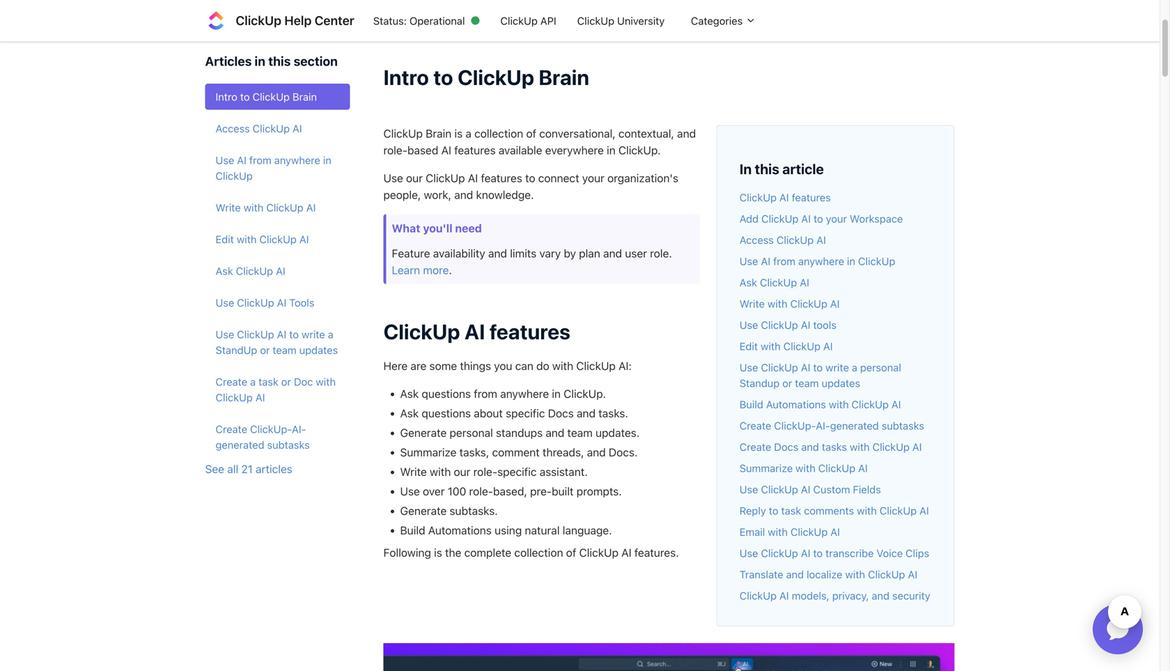 Task type: describe. For each thing, give the bounding box(es) containing it.
clickup- for create clickup-ai-generated subtasks
[[775, 420, 816, 432]]

personal inside "use clickup ai to write a personal standup or team updates"
[[861, 361, 902, 374]]

limits
[[510, 247, 537, 260]]

and inside use our clickup ai features to connect your organization's people, work, and knowledge.
[[455, 188, 473, 201]]

help
[[285, 13, 312, 28]]

ai inside create a task or doc with clickup ai
[[256, 391, 265, 404]]

1 horizontal spatial access clickup ai link
[[740, 234, 826, 246]]

2 horizontal spatial write
[[740, 298, 765, 310]]

or inside create a task or doc with clickup ai
[[281, 376, 291, 388]]

0 horizontal spatial ask clickup ai link
[[205, 258, 350, 284]]

create for create clickup-ai- generated subtasks
[[216, 423, 247, 435]]

1 horizontal spatial your
[[826, 213, 848, 225]]

transcribe
[[826, 547, 874, 559]]

2 questions from the top
[[422, 406, 471, 420]]

collection for a
[[475, 127, 524, 140]]

availability
[[433, 247, 486, 260]]

by
[[564, 247, 576, 260]]

people,
[[384, 188, 421, 201]]

and up models,
[[787, 568, 804, 581]]

create a task or doc with clickup ai
[[216, 376, 336, 404]]

0 vertical spatial write with clickup ai link
[[205, 194, 350, 221]]

build automations with clickup ai link
[[740, 398, 902, 410]]

are
[[411, 359, 427, 372]]

based
[[408, 144, 439, 157]]

translate and localize with clickup ai link
[[740, 568, 918, 581]]

a inside clickup brain is a collection of conversational, contextual, and role-based ai features available everywhere in clickup.
[[466, 127, 472, 140]]

the
[[445, 546, 462, 559]]

over
[[423, 485, 445, 498]]

and right privacy,
[[872, 590, 890, 602]]

to inside "use clickup ai to write a personal standup or team updates"
[[814, 361, 823, 374]]

following is the complete collection of clickup ai features.
[[384, 546, 682, 559]]

work,
[[424, 188, 452, 201]]

gif demonstrating someone asking ai what's our pto policy? and ai responding with the policy from the company handbook, which is a doc within the workspace. image
[[384, 643, 955, 671]]

1 horizontal spatial access
[[740, 234, 774, 246]]

1 horizontal spatial write with clickup ai link
[[740, 298, 840, 310]]

0 horizontal spatial ask clickup ai
[[216, 265, 286, 277]]

1 vertical spatial intro
[[216, 91, 238, 103]]

2 vertical spatial role-
[[469, 485, 493, 498]]

ai- for create clickup-ai-generated subtasks
[[816, 420, 831, 432]]

add
[[740, 213, 759, 225]]

categories
[[691, 14, 746, 27]]

knowledge.
[[476, 188, 534, 201]]

to down articles
[[240, 91, 250, 103]]

0 horizontal spatial use ai from anywhere in clickup link
[[205, 147, 350, 189]]

use clickup ai to transcribe voice clips
[[740, 547, 930, 559]]

standup
[[740, 377, 780, 389]]

docs.
[[609, 446, 638, 459]]

1 horizontal spatial docs
[[775, 441, 799, 453]]

our inside use our clickup ai features to connect your organization's people, work, and knowledge.
[[406, 171, 423, 185]]

clips
[[906, 547, 930, 559]]

build automations with clickup ai
[[740, 398, 902, 410]]

features.
[[635, 546, 679, 559]]

use clickup ai to write a standup or team updates link
[[205, 321, 350, 363]]

0 vertical spatial access clickup ai link
[[205, 115, 350, 141]]

user
[[625, 247, 647, 260]]

ai inside use our clickup ai features to connect your organization's people, work, and knowledge.
[[468, 171, 478, 185]]

translate
[[740, 568, 784, 581]]

use ai from anywhere in clickup for the leftmost 'use ai from anywhere in clickup' link
[[216, 154, 332, 182]]

use ai from anywhere in clickup for bottom 'use ai from anywhere in clickup' link
[[740, 255, 896, 267]]

see
[[205, 462, 224, 476]]

organization's
[[608, 171, 679, 185]]

fields
[[853, 483, 882, 496]]

1 questions from the top
[[422, 387, 471, 400]]

1 horizontal spatial edit
[[740, 340, 758, 352]]

subtasks.
[[450, 504, 498, 517]]

1 horizontal spatial edit with clickup ai link
[[740, 340, 833, 352]]

operational
[[410, 14, 465, 27]]

from for bottom 'use ai from anywhere in clickup' link
[[774, 255, 796, 267]]

0 horizontal spatial is
[[434, 546, 442, 559]]

create clickup-ai- generated subtasks link
[[205, 416, 350, 458]]

collection for complete
[[515, 546, 564, 559]]

create clickup-ai- generated subtasks
[[216, 423, 310, 451]]

tasks
[[822, 441, 847, 453]]

tools
[[289, 297, 315, 309]]

plan
[[579, 247, 601, 260]]

features inside clickup brain is a collection of conversational, contextual, and role-based ai features available everywhere in clickup.
[[455, 144, 496, 157]]

ai- for create clickup-ai- generated subtasks
[[292, 423, 306, 435]]

.
[[449, 263, 452, 277]]

and left tasks.
[[577, 406, 596, 420]]

create clickup-ai-generated subtasks link
[[740, 420, 925, 432]]

reply
[[740, 505, 767, 517]]

to inside use clickup ai to write a standup or team updates
[[289, 328, 299, 340]]

in this article
[[740, 161, 824, 177]]

language.
[[563, 524, 612, 537]]

feature
[[392, 247, 430, 260]]

0 horizontal spatial this
[[268, 54, 291, 69]]

use clickup ai custom fields link
[[740, 483, 882, 496]]

use clickup ai to transcribe voice clips link
[[740, 547, 930, 559]]

1 vertical spatial use ai from anywhere in clickup link
[[740, 255, 896, 267]]

clickup help center
[[236, 13, 355, 28]]

of for conversational,
[[526, 127, 537, 140]]

learn
[[392, 263, 420, 277]]

1 horizontal spatial ask clickup ai link
[[740, 276, 810, 289]]

0 horizontal spatial brain
[[293, 91, 317, 103]]

clickup help help center home page image
[[205, 9, 228, 32]]

and up summarize with clickup ai
[[802, 441, 820, 453]]

clickup ai models, privacy, and security link
[[740, 590, 931, 602]]

section
[[294, 54, 338, 69]]

0 horizontal spatial edit
[[216, 233, 234, 245]]

ai inside use ai from anywhere in clickup
[[237, 154, 247, 166]]

write inside ask questions from anywhere in clickup. ask questions about specific docs and tasks. generate personal standups and team updates. summarize tasks, comment threads, and docs. write with our role-specific assistant. use over 100 role-based, pre-built prompts. generate subtasks. build automations using natural language.
[[400, 465, 427, 478]]

add clickup ai to your workspace
[[740, 213, 903, 225]]

use inside "use clickup ai to write a personal standup or team updates"
[[740, 361, 759, 374]]

2 generate from the top
[[400, 504, 447, 517]]

clickup university link
[[567, 7, 676, 34]]

tools
[[814, 319, 837, 331]]

use clickup ai tools link
[[740, 319, 837, 331]]

a inside use clickup ai to write a standup or team updates
[[328, 328, 334, 340]]

and right plan
[[604, 247, 622, 260]]

feature availability and limits vary by plan and user role. learn more .
[[392, 247, 672, 277]]

email with clickup ai link
[[740, 526, 840, 538]]

you
[[494, 359, 513, 372]]

1 horizontal spatial intro to clickup brain
[[384, 65, 590, 89]]

with inside ask questions from anywhere in clickup. ask questions about specific docs and tasks. generate personal standups and team updates. summarize tasks, comment threads, and docs. write with our role-specific assistant. use over 100 role-based, pre-built prompts. generate subtasks. build automations using natural language.
[[430, 465, 451, 478]]

1 vertical spatial this
[[755, 161, 780, 177]]

role- inside clickup brain is a collection of conversational, contextual, and role-based ai features available everywhere in clickup.
[[384, 144, 408, 157]]

updates.
[[596, 426, 640, 439]]

features up add clickup ai to your workspace link
[[792, 191, 831, 204]]

0 vertical spatial brain
[[539, 65, 590, 89]]

article
[[783, 161, 824, 177]]

everywhere
[[545, 144, 604, 157]]

ai custom
[[801, 483, 851, 496]]

clickup inside "link"
[[236, 13, 282, 28]]

and inside clickup brain is a collection of conversational, contextual, and role-based ai features available everywhere in clickup.
[[678, 127, 696, 140]]

use clickup ai to write a personal standup or team updates
[[740, 361, 902, 389]]

email with clickup ai
[[740, 526, 840, 538]]

features up can
[[490, 319, 571, 344]]

some
[[430, 359, 457, 372]]

our inside ask questions from anywhere in clickup. ask questions about specific docs and tasks. generate personal standups and team updates. summarize tasks, comment threads, and docs. write with our role-specific assistant. use over 100 role-based, pre-built prompts. generate subtasks. build automations using natural language.
[[454, 465, 471, 478]]

summarize with clickup ai link
[[740, 462, 868, 474]]

ai inside clickup brain is a collection of conversational, contextual, and role-based ai features available everywhere in clickup.
[[442, 144, 452, 157]]

available
[[499, 144, 543, 157]]

access clickup ai for top access clickup ai link
[[216, 122, 302, 135]]

task for or
[[259, 376, 279, 388]]

see all 21 articles
[[205, 462, 293, 476]]

use clickup ai tools
[[740, 319, 837, 331]]

clickup university
[[578, 14, 665, 27]]

anywhere inside ask questions from anywhere in clickup. ask questions about specific docs and tasks. generate personal standups and team updates. summarize tasks, comment threads, and docs. write with our role-specific assistant. use over 100 role-based, pre-built prompts. generate subtasks. build automations using natural language.
[[501, 387, 549, 400]]

docs inside ask questions from anywhere in clickup. ask questions about specific docs and tasks. generate personal standups and team updates. summarize tasks, comment threads, and docs. write with our role-specific assistant. use over 100 role-based, pre-built prompts. generate subtasks. build automations using natural language.
[[548, 406, 574, 420]]

0 horizontal spatial write
[[216, 201, 241, 214]]

0 horizontal spatial access
[[216, 122, 250, 135]]

more
[[423, 263, 449, 277]]

models,
[[792, 590, 830, 602]]

use our clickup ai features to connect your organization's people, work, and knowledge.
[[384, 171, 679, 201]]

tasks.
[[599, 406, 629, 420]]

ai:
[[619, 359, 632, 372]]

articles
[[256, 462, 293, 476]]

1 vertical spatial edit with clickup ai
[[740, 340, 833, 352]]

create a task or doc with clickup ai link
[[205, 369, 350, 410]]

generated for create clickup-ai-generated subtasks
[[831, 420, 879, 432]]

security
[[893, 590, 931, 602]]

about
[[474, 406, 503, 420]]

voice
[[877, 547, 903, 559]]

vary
[[540, 247, 561, 260]]

clickup ai features link
[[740, 191, 831, 204]]

brain inside clickup brain is a collection of conversational, contextual, and role-based ai features available everywhere in clickup.
[[426, 127, 452, 140]]

add clickup ai to your workspace link
[[740, 213, 903, 225]]

based,
[[493, 485, 527, 498]]

team inside use clickup ai to write a standup or team updates
[[273, 344, 297, 356]]

create for create a task or doc with clickup ai
[[216, 376, 247, 388]]



Task type: locate. For each thing, give the bounding box(es) containing it.
clickup inside use our clickup ai features to connect your organization's people, work, and knowledge.
[[426, 171, 465, 185]]

0 vertical spatial team
[[273, 344, 297, 356]]

create down standup
[[740, 420, 772, 432]]

specific up standups
[[506, 406, 545, 420]]

personal
[[861, 361, 902, 374], [450, 426, 493, 439]]

use clickup ai tools link
[[205, 290, 350, 316]]

with
[[244, 201, 264, 214], [237, 233, 257, 245], [768, 298, 788, 310], [761, 340, 781, 352], [553, 359, 574, 372], [316, 376, 336, 388], [829, 398, 849, 410], [850, 441, 870, 453], [796, 462, 816, 474], [430, 465, 451, 478], [857, 505, 877, 517], [768, 526, 788, 538], [846, 568, 866, 581]]

task for comments
[[782, 505, 802, 517]]

2 horizontal spatial anywhere
[[799, 255, 845, 267]]

collection up available
[[475, 127, 524, 140]]

updates inside "use clickup ai to write a personal standup or team updates"
[[822, 377, 861, 389]]

1 horizontal spatial access clickup ai
[[740, 234, 826, 246]]

personal inside ask questions from anywhere in clickup. ask questions about specific docs and tasks. generate personal standups and team updates. summarize tasks, comment threads, and docs. write with our role-specific assistant. use over 100 role-based, pre-built prompts. generate subtasks. build automations using natural language.
[[450, 426, 493, 439]]

in inside ask questions from anywhere in clickup. ask questions about specific docs and tasks. generate personal standups and team updates. summarize tasks, comment threads, and docs. write with our role-specific assistant. use over 100 role-based, pre-built prompts. generate subtasks. build automations using natural language.
[[552, 387, 561, 400]]

0 horizontal spatial generated
[[216, 439, 264, 451]]

clickup ai models, privacy, and security
[[740, 590, 931, 602]]

access clickup ai down intro to clickup brain link
[[216, 122, 302, 135]]

automations
[[767, 398, 827, 410], [428, 524, 492, 537]]

0 vertical spatial edit
[[216, 233, 234, 245]]

reply to task comments with clickup ai link
[[740, 505, 930, 517]]

1 vertical spatial task
[[782, 505, 802, 517]]

automations up 'the'
[[428, 524, 492, 537]]

a inside "use clickup ai to write a personal standup or team updates"
[[852, 361, 858, 374]]

0 horizontal spatial write with clickup ai link
[[205, 194, 350, 221]]

generated up 21
[[216, 439, 264, 451]]

clickup. inside ask questions from anywhere in clickup. ask questions about specific docs and tasks. generate personal standups and team updates. summarize tasks, comment threads, and docs. write with our role-specific assistant. use over 100 role-based, pre-built prompts. generate subtasks. build automations using natural language.
[[564, 387, 606, 400]]

ask clickup ai link
[[205, 258, 350, 284], [740, 276, 810, 289]]

to down clickup ai features link
[[814, 213, 824, 225]]

create up summarize with clickup ai link
[[740, 441, 772, 453]]

1 horizontal spatial generated
[[831, 420, 879, 432]]

summarize up 'over'
[[400, 446, 457, 459]]

create down standup at the left bottom
[[216, 376, 247, 388]]

summarize up reply
[[740, 462, 793, 474]]

use inside use clickup ai to write a standup or team updates
[[216, 328, 234, 340]]

questions
[[422, 387, 471, 400], [422, 406, 471, 420]]

and up threads,
[[546, 426, 565, 439]]

here are some things you can do with clickup ai:
[[384, 359, 632, 372]]

0 vertical spatial task
[[259, 376, 279, 388]]

team up doc in the left of the page
[[273, 344, 297, 356]]

0 horizontal spatial edit with clickup ai
[[216, 233, 309, 245]]

docs up summarize with clickup ai
[[775, 441, 799, 453]]

1 vertical spatial access
[[740, 234, 774, 246]]

clickup inside use ai from anywhere in clickup
[[216, 170, 253, 182]]

1 vertical spatial automations
[[428, 524, 492, 537]]

to inside use our clickup ai features to connect your organization's people, work, and knowledge.
[[526, 171, 536, 185]]

team inside "use clickup ai to write a personal standup or team updates"
[[795, 377, 819, 389]]

build up the following
[[400, 524, 426, 537]]

clickup api
[[501, 14, 557, 27]]

comments
[[804, 505, 855, 517]]

natural
[[525, 524, 560, 537]]

1 horizontal spatial summarize
[[740, 462, 793, 474]]

brain
[[539, 65, 590, 89], [293, 91, 317, 103], [426, 127, 452, 140]]

1 horizontal spatial clickup ai features
[[740, 191, 831, 204]]

or inside use clickup ai to write a standup or team updates
[[260, 344, 270, 356]]

to
[[434, 65, 453, 89], [240, 91, 250, 103], [526, 171, 536, 185], [814, 213, 824, 225], [289, 328, 299, 340], [814, 361, 823, 374], [769, 505, 779, 517], [814, 547, 823, 559]]

ai- down create a task or doc with clickup ai link
[[292, 423, 306, 435]]

clickup- inside create clickup-ai- generated subtasks
[[250, 423, 292, 435]]

1 horizontal spatial intro
[[384, 65, 429, 89]]

specific down comment
[[498, 465, 537, 478]]

0 horizontal spatial your
[[583, 171, 605, 185]]

from inside use ai from anywhere in clickup
[[249, 154, 272, 166]]

using
[[495, 524, 522, 537]]

use inside use our clickup ai features to connect your organization's people, work, and knowledge.
[[384, 171, 403, 185]]

brain up conversational,
[[539, 65, 590, 89]]

0 vertical spatial automations
[[767, 398, 827, 410]]

write with clickup ai for the rightmost write with clickup ai link
[[740, 298, 840, 310]]

role- up subtasks.
[[469, 485, 493, 498]]

create for create docs and tasks with clickup ai
[[740, 441, 772, 453]]

email
[[740, 526, 765, 538]]

ai inside use clickup ai to write a standup or team updates
[[277, 328, 287, 340]]

anywhere for the leftmost 'use ai from anywhere in clickup' link
[[274, 154, 320, 166]]

this up intro to clickup brain link
[[268, 54, 291, 69]]

1 vertical spatial specific
[[498, 465, 537, 478]]

standup
[[216, 344, 257, 356]]

1 vertical spatial brain
[[293, 91, 317, 103]]

0 vertical spatial generated
[[831, 420, 879, 432]]

create docs and tasks with clickup ai link
[[740, 441, 922, 453]]

0 vertical spatial subtasks
[[882, 420, 925, 432]]

api
[[541, 14, 557, 27]]

from inside ask questions from anywhere in clickup. ask questions about specific docs and tasks. generate personal standups and team updates. summarize tasks, comment threads, and docs. write with our role-specific assistant. use over 100 role-based, pre-built prompts. generate subtasks. build automations using natural language.
[[474, 387, 498, 400]]

ai- inside create clickup-ai- generated subtasks
[[292, 423, 306, 435]]

of up available
[[526, 127, 537, 140]]

ai- down build automations with clickup ai link
[[816, 420, 831, 432]]

team
[[273, 344, 297, 356], [795, 377, 819, 389], [568, 426, 593, 439]]

create inside create clickup-ai- generated subtasks
[[216, 423, 247, 435]]

write down tools
[[302, 328, 325, 340]]

0 vertical spatial write
[[216, 201, 241, 214]]

your left 'workspace'
[[826, 213, 848, 225]]

1 vertical spatial write
[[740, 298, 765, 310]]

ai inside "use clickup ai to write a personal standup or team updates"
[[801, 361, 811, 374]]

tasks,
[[460, 446, 489, 459]]

questions left the about
[[422, 406, 471, 420]]

write for updates
[[302, 328, 325, 340]]

clickup help center link
[[205, 9, 363, 32]]

0 vertical spatial clickup ai features
[[740, 191, 831, 204]]

1 horizontal spatial clickup.
[[619, 144, 661, 157]]

task inside create a task or doc with clickup ai
[[259, 376, 279, 388]]

0 horizontal spatial docs
[[548, 406, 574, 420]]

features inside use our clickup ai features to connect your organization's people, work, and knowledge.
[[481, 171, 523, 185]]

0 vertical spatial write
[[302, 328, 325, 340]]

from for the leftmost 'use ai from anywhere in clickup' link
[[249, 154, 272, 166]]

edit with clickup ai down use clickup ai tools
[[740, 340, 833, 352]]

clickup inside use clickup ai to write a standup or team updates
[[237, 328, 274, 340]]

1 horizontal spatial write with clickup ai
[[740, 298, 840, 310]]

clickup inside create a task or doc with clickup ai
[[216, 391, 253, 404]]

is
[[455, 127, 463, 140], [434, 546, 442, 559]]

clickup- for create clickup-ai- generated subtasks
[[250, 423, 292, 435]]

access clickup ai down add at right top
[[740, 234, 826, 246]]

1 vertical spatial personal
[[450, 426, 493, 439]]

team up 'build automations with clickup ai' on the bottom right
[[795, 377, 819, 389]]

1 horizontal spatial ask clickup ai
[[740, 276, 810, 289]]

access clickup ai link
[[205, 115, 350, 141], [740, 234, 826, 246]]

0 vertical spatial access
[[216, 122, 250, 135]]

updates up 'build automations with clickup ai' on the bottom right
[[822, 377, 861, 389]]

build down standup
[[740, 398, 764, 410]]

ask questions from anywhere in clickup. ask questions about specific docs and tasks. generate personal standups and team updates. summarize tasks, comment threads, and docs. write with our role-specific assistant. use over 100 role-based, pre-built prompts. generate subtasks. build automations using natural language.
[[400, 387, 643, 537]]

1 horizontal spatial brain
[[426, 127, 452, 140]]

our up 100
[[454, 465, 471, 478]]

role- down tasks,
[[474, 465, 498, 478]]

1 vertical spatial collection
[[515, 546, 564, 559]]

anywhere down can
[[501, 387, 549, 400]]

intro to clickup brain link
[[205, 84, 350, 110]]

features up knowledge.
[[481, 171, 523, 185]]

1 vertical spatial of
[[566, 546, 577, 559]]

a inside create a task or doc with clickup ai
[[250, 376, 256, 388]]

1 vertical spatial clickup ai features
[[384, 319, 571, 344]]

role- up "people,"
[[384, 144, 408, 157]]

task
[[259, 376, 279, 388], [782, 505, 802, 517]]

to up localize
[[814, 547, 823, 559]]

1 generate from the top
[[400, 426, 447, 439]]

clickup inside "use clickup ai to write a personal standup or team updates"
[[761, 361, 799, 374]]

subtasks for create clickup-ai-generated subtasks
[[882, 420, 925, 432]]

0 vertical spatial your
[[583, 171, 605, 185]]

access clickup ai for rightmost access clickup ai link
[[740, 234, 826, 246]]

1 horizontal spatial anywhere
[[501, 387, 549, 400]]

to left connect
[[526, 171, 536, 185]]

with inside create a task or doc with clickup ai
[[316, 376, 336, 388]]

1 horizontal spatial use ai from anywhere in clickup link
[[740, 255, 896, 267]]

edit with clickup ai link down use clickup ai tools
[[740, 340, 833, 352]]

team inside ask questions from anywhere in clickup. ask questions about specific docs and tasks. generate personal standups and team updates. summarize tasks, comment threads, and docs. write with our role-specific assistant. use over 100 role-based, pre-built prompts. generate subtasks. build automations using natural language.
[[568, 426, 593, 439]]

create clickup-ai-generated subtasks
[[740, 420, 925, 432]]

1 vertical spatial is
[[434, 546, 442, 559]]

1 vertical spatial role-
[[474, 465, 498, 478]]

to down operational
[[434, 65, 453, 89]]

0 vertical spatial updates
[[299, 344, 338, 356]]

0 horizontal spatial edit with clickup ai link
[[205, 226, 350, 252]]

task left doc in the left of the page
[[259, 376, 279, 388]]

2 vertical spatial from
[[474, 387, 498, 400]]

to down tools
[[289, 328, 299, 340]]

write inside use clickup ai to write a standup or team updates
[[302, 328, 325, 340]]

all
[[227, 462, 238, 476]]

from
[[249, 154, 272, 166], [774, 255, 796, 267], [474, 387, 498, 400]]

clickup. inside clickup brain is a collection of conversational, contextual, and role-based ai features available everywhere in clickup.
[[619, 144, 661, 157]]

write with clickup ai for the top write with clickup ai link
[[216, 201, 316, 214]]

1 horizontal spatial updates
[[822, 377, 861, 389]]

0 horizontal spatial intro to clickup brain
[[216, 91, 317, 103]]

team up threads,
[[568, 426, 593, 439]]

use clickup ai to write a standup or team updates
[[216, 328, 338, 356]]

edit with clickup ai up use clickup ai tools
[[216, 233, 309, 245]]

0 horizontal spatial access clickup ai
[[216, 122, 302, 135]]

conversational,
[[540, 127, 616, 140]]

0 horizontal spatial ai-
[[292, 423, 306, 435]]

generated inside create clickup-ai- generated subtasks
[[216, 439, 264, 451]]

docs
[[548, 406, 574, 420], [775, 441, 799, 453]]

questions down some at the bottom of page
[[422, 387, 471, 400]]

1 vertical spatial write
[[826, 361, 850, 374]]

1 horizontal spatial automations
[[767, 398, 827, 410]]

0 vertical spatial docs
[[548, 406, 574, 420]]

edit with clickup ai link up use clickup ai tools link
[[205, 226, 350, 252]]

ai-
[[816, 420, 831, 432], [292, 423, 306, 435]]

subtasks for create clickup-ai- generated subtasks
[[267, 439, 310, 451]]

connect
[[539, 171, 580, 185]]

and right contextual,
[[678, 127, 696, 140]]

brain down section
[[293, 91, 317, 103]]

access down add at right top
[[740, 234, 774, 246]]

anywhere down add clickup ai to your workspace link
[[799, 255, 845, 267]]

status: operational
[[373, 14, 465, 27]]

generate up 'over'
[[400, 426, 447, 439]]

clickup- down 'build automations with clickup ai' on the bottom right
[[775, 420, 816, 432]]

from up the about
[[474, 387, 498, 400]]

intro down status: operational
[[384, 65, 429, 89]]

anywhere for bottom 'use ai from anywhere in clickup' link
[[799, 255, 845, 267]]

collection
[[475, 127, 524, 140], [515, 546, 564, 559]]

clickup ai features up things
[[384, 319, 571, 344]]

1 vertical spatial summarize
[[740, 462, 793, 474]]

of
[[526, 127, 537, 140], [566, 546, 577, 559]]

from down add clickup ai to your workspace
[[774, 255, 796, 267]]

comment
[[492, 446, 540, 459]]

articles in this section
[[205, 54, 338, 69]]

built
[[552, 485, 574, 498]]

1 horizontal spatial write
[[826, 361, 850, 374]]

clickup inside clickup brain is a collection of conversational, contextual, and role-based ai features available everywhere in clickup.
[[384, 127, 423, 140]]

of for clickup
[[566, 546, 577, 559]]

build inside ask questions from anywhere in clickup. ask questions about specific docs and tasks. generate personal standups and team updates. summarize tasks, comment threads, and docs. write with our role-specific assistant. use over 100 role-based, pre-built prompts. generate subtasks. build automations using natural language.
[[400, 524, 426, 537]]

in
[[255, 54, 266, 69], [607, 144, 616, 157], [323, 154, 332, 166], [848, 255, 856, 267], [552, 387, 561, 400]]

2 horizontal spatial brain
[[539, 65, 590, 89]]

subtasks
[[882, 420, 925, 432], [267, 439, 310, 451]]

1 vertical spatial from
[[774, 255, 796, 267]]

of inside clickup brain is a collection of conversational, contextual, and role-based ai features available everywhere in clickup.
[[526, 127, 537, 140]]

0 horizontal spatial build
[[400, 524, 426, 537]]

0 vertical spatial use ai from anywhere in clickup link
[[205, 147, 350, 189]]

and right the work,
[[455, 188, 473, 201]]

standups
[[496, 426, 543, 439]]

clickup
[[236, 13, 282, 28], [501, 14, 538, 27], [578, 14, 615, 27], [458, 65, 535, 89], [253, 91, 290, 103], [253, 122, 290, 135], [384, 127, 423, 140], [216, 170, 253, 182], [426, 171, 465, 185], [740, 191, 777, 204], [266, 201, 304, 214], [762, 213, 799, 225], [260, 233, 297, 245], [777, 234, 814, 246], [859, 255, 896, 267], [236, 265, 273, 277], [760, 276, 798, 289], [237, 297, 274, 309], [791, 298, 828, 310], [761, 319, 799, 331], [384, 319, 460, 344], [237, 328, 274, 340], [784, 340, 821, 352], [577, 359, 616, 372], [761, 361, 799, 374], [216, 391, 253, 404], [852, 398, 889, 410], [873, 441, 910, 453], [819, 462, 856, 474], [761, 483, 799, 496], [880, 505, 917, 517], [791, 526, 828, 538], [580, 546, 619, 559], [761, 547, 799, 559], [868, 568, 906, 581], [740, 590, 777, 602]]

1 horizontal spatial or
[[281, 376, 291, 388]]

0 vertical spatial this
[[268, 54, 291, 69]]

0 horizontal spatial use ai from anywhere in clickup
[[216, 154, 332, 182]]

2 vertical spatial team
[[568, 426, 593, 439]]

0 vertical spatial of
[[526, 127, 537, 140]]

or left doc in the left of the page
[[281, 376, 291, 388]]

brain up based
[[426, 127, 452, 140]]

task up 'email with clickup ai' link
[[782, 505, 802, 517]]

0 vertical spatial collection
[[475, 127, 524, 140]]

0 horizontal spatial our
[[406, 171, 423, 185]]

complete
[[465, 546, 512, 559]]

clickup. down contextual,
[[619, 144, 661, 157]]

threads,
[[543, 446, 584, 459]]

0 vertical spatial write with clickup ai
[[216, 201, 316, 214]]

collection down natural
[[515, 546, 564, 559]]

access down intro to clickup brain link
[[216, 122, 250, 135]]

or inside "use clickup ai to write a personal standup or team updates"
[[783, 377, 793, 389]]

1 vertical spatial generated
[[216, 439, 264, 451]]

clickup- down create a task or doc with clickup ai
[[250, 423, 292, 435]]

0 vertical spatial generate
[[400, 426, 447, 439]]

our up "people,"
[[406, 171, 423, 185]]

use
[[216, 154, 234, 166], [384, 171, 403, 185], [740, 255, 759, 267], [216, 297, 234, 309], [740, 319, 759, 331], [216, 328, 234, 340], [740, 361, 759, 374], [740, 483, 759, 496], [400, 485, 420, 498], [740, 547, 759, 559]]

intro to clickup brain
[[384, 65, 590, 89], [216, 91, 317, 103]]

automations inside ask questions from anywhere in clickup. ask questions about specific docs and tasks. generate personal standups and team updates. summarize tasks, comment threads, and docs. write with our role-specific assistant. use over 100 role-based, pre-built prompts. generate subtasks. build automations using natural language.
[[428, 524, 492, 537]]

our
[[406, 171, 423, 185], [454, 465, 471, 478]]

0 horizontal spatial personal
[[450, 426, 493, 439]]

1 vertical spatial generate
[[400, 504, 447, 517]]

features
[[455, 144, 496, 157], [481, 171, 523, 185], [792, 191, 831, 204], [490, 319, 571, 344]]

0 vertical spatial role-
[[384, 144, 408, 157]]

0 vertical spatial edit with clickup ai
[[216, 233, 309, 245]]

0 vertical spatial edit with clickup ai link
[[205, 226, 350, 252]]

0 horizontal spatial updates
[[299, 344, 338, 356]]

1 vertical spatial write with clickup ai
[[740, 298, 840, 310]]

to up build automations with clickup ai link
[[814, 361, 823, 374]]

create docs and tasks with clickup ai
[[740, 441, 922, 453]]

write
[[302, 328, 325, 340], [826, 361, 850, 374]]

or right standup
[[783, 377, 793, 389]]

write up 'build automations with clickup ai' on the bottom right
[[826, 361, 850, 374]]

access clickup ai link down intro to clickup brain link
[[205, 115, 350, 141]]

from down intro to clickup brain link
[[249, 154, 272, 166]]

1 horizontal spatial team
[[568, 426, 593, 439]]

21
[[241, 462, 253, 476]]

0 horizontal spatial or
[[260, 344, 270, 356]]

generated for create clickup-ai- generated subtasks
[[216, 439, 264, 451]]

features left available
[[455, 144, 496, 157]]

summarize with clickup ai
[[740, 462, 868, 474]]

0 horizontal spatial from
[[249, 154, 272, 166]]

subtasks inside create clickup-ai- generated subtasks
[[267, 439, 310, 451]]

0 horizontal spatial anywhere
[[274, 154, 320, 166]]

can
[[515, 359, 534, 372]]

this right in
[[755, 161, 780, 177]]

create for create clickup-ai-generated subtasks
[[740, 420, 772, 432]]

localize
[[807, 568, 843, 581]]

workspace
[[850, 213, 903, 225]]

0 vertical spatial build
[[740, 398, 764, 410]]

of down language.
[[566, 546, 577, 559]]

access clickup ai link down add at right top
[[740, 234, 826, 246]]

your inside use our clickup ai features to connect your organization's people, work, and knowledge.
[[583, 171, 605, 185]]

or right standup at the left bottom
[[260, 344, 270, 356]]

1 vertical spatial questions
[[422, 406, 471, 420]]

1 vertical spatial intro to clickup brain
[[216, 91, 317, 103]]

to right reply
[[769, 505, 779, 517]]

intro down articles
[[216, 91, 238, 103]]

1 vertical spatial clickup.
[[564, 387, 606, 400]]

assistant.
[[540, 465, 588, 478]]

0 vertical spatial access clickup ai
[[216, 122, 302, 135]]

write for team
[[826, 361, 850, 374]]

updates up doc in the left of the page
[[299, 344, 338, 356]]

clickup ai features down in this article
[[740, 191, 831, 204]]

in inside clickup brain is a collection of conversational, contextual, and role-based ai features available everywhere in clickup.
[[607, 144, 616, 157]]

reply to task comments with clickup ai
[[740, 505, 930, 517]]

automations down "use clickup ai to write a personal standup or team updates"
[[767, 398, 827, 410]]

is inside clickup brain is a collection of conversational, contextual, and role-based ai features available everywhere in clickup.
[[455, 127, 463, 140]]

updates inside use clickup ai to write a standup or team updates
[[299, 344, 338, 356]]

categories button
[[676, 7, 762, 34]]

anywhere down intro to clickup brain link
[[274, 154, 320, 166]]

clickup brain is a collection of conversational, contextual, and role-based ai features available everywhere in clickup.
[[384, 127, 696, 157]]

ask
[[216, 265, 233, 277], [740, 276, 758, 289], [400, 387, 419, 400], [400, 406, 419, 420]]

application
[[1077, 587, 1160, 671]]

0 vertical spatial intro
[[384, 65, 429, 89]]

0 horizontal spatial clickup ai features
[[384, 319, 571, 344]]

summarize inside ask questions from anywhere in clickup. ask questions about specific docs and tasks. generate personal standups and team updates. summarize tasks, comment threads, and docs. write with our role-specific assistant. use over 100 role-based, pre-built prompts. generate subtasks. build automations using natural language.
[[400, 446, 457, 459]]

and left limits on the left
[[489, 247, 507, 260]]

docs up threads,
[[548, 406, 574, 420]]

collection inside clickup brain is a collection of conversational, contextual, and role-based ai features available everywhere in clickup.
[[475, 127, 524, 140]]

create up all
[[216, 423, 247, 435]]

in
[[740, 161, 752, 177]]

and left the docs.
[[587, 446, 606, 459]]

clickup. up tasks.
[[564, 387, 606, 400]]

generate down 'over'
[[400, 504, 447, 517]]

2 vertical spatial anywhere
[[501, 387, 549, 400]]

write
[[216, 201, 241, 214], [740, 298, 765, 310], [400, 465, 427, 478]]

ask clickup ai link up use clickup ai tools link
[[205, 258, 350, 284]]

generated up tasks
[[831, 420, 879, 432]]

write inside "use clickup ai to write a personal standup or team updates"
[[826, 361, 850, 374]]

write with clickup ai inside write with clickup ai link
[[216, 201, 316, 214]]

1 vertical spatial subtasks
[[267, 439, 310, 451]]

create inside create a task or doc with clickup ai
[[216, 376, 247, 388]]

0 vertical spatial specific
[[506, 406, 545, 420]]

center
[[315, 13, 355, 28]]

ask clickup ai link up use clickup ai tools
[[740, 276, 810, 289]]

0 horizontal spatial write with clickup ai
[[216, 201, 316, 214]]

1 horizontal spatial use ai from anywhere in clickup
[[740, 255, 896, 267]]

1 horizontal spatial build
[[740, 398, 764, 410]]

100
[[448, 485, 466, 498]]

your down everywhere
[[583, 171, 605, 185]]

1 horizontal spatial personal
[[861, 361, 902, 374]]

your
[[583, 171, 605, 185], [826, 213, 848, 225]]

use inside ask questions from anywhere in clickup. ask questions about specific docs and tasks. generate personal standups and team updates. summarize tasks, comment threads, and docs. write with our role-specific assistant. use over 100 role-based, pre-built prompts. generate subtasks. build automations using natural language.
[[400, 485, 420, 498]]

1 vertical spatial our
[[454, 465, 471, 478]]



Task type: vqa. For each thing, say whether or not it's contained in the screenshot.
so
no



